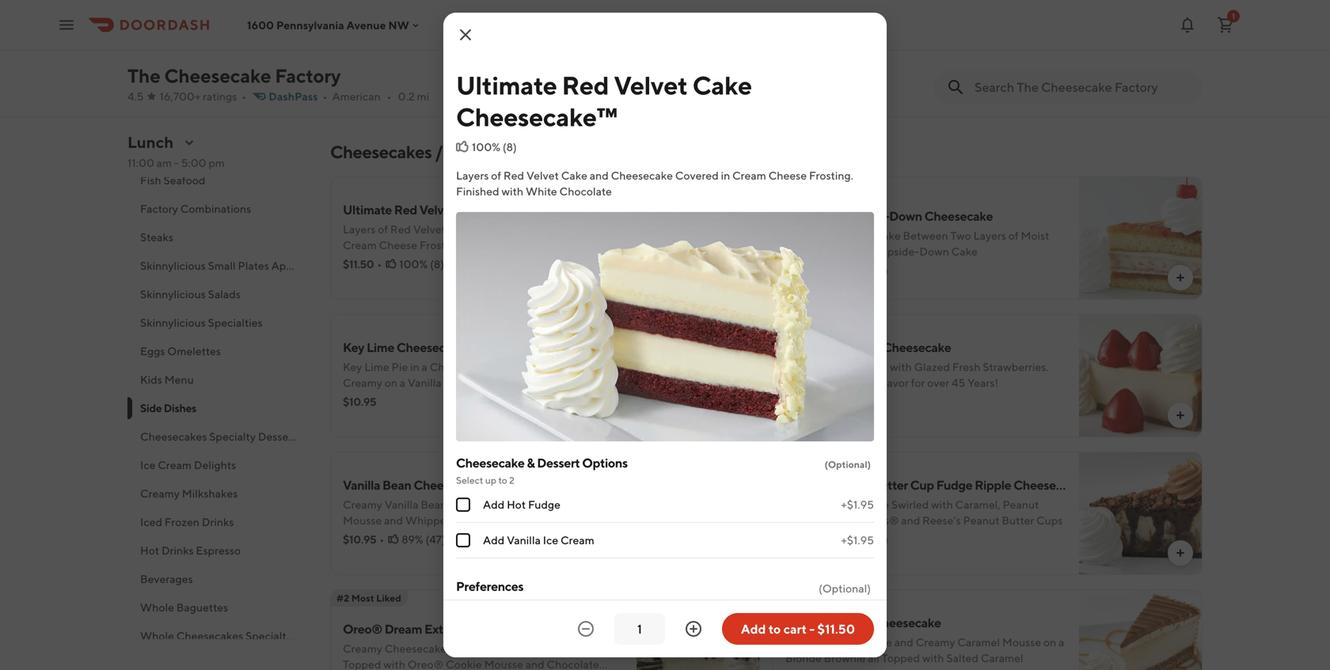 Task type: locate. For each thing, give the bounding box(es) containing it.
down up between
[[889, 209, 922, 224]]

1 horizontal spatial frosting.
[[809, 169, 853, 182]]

1 items, open order cart image
[[1216, 15, 1235, 34]]

creamy inside oreo® dream extreme cheesecake creamy cheesecake layered with oreo® cookies, topped with oreo® cookie mousse and chocolat
[[343, 643, 382, 656]]

hot inside cheesecake & dessert options group
[[507, 498, 526, 512]]

1 vertical spatial hot
[[140, 544, 159, 557]]

0 vertical spatial (8)
[[503, 141, 517, 154]]

creamy inside salted caramel cheesecake caramel cheesecake and creamy caramel mousse on a blonde brownie all topped with salted caramel
[[916, 636, 955, 649]]

peanut up cups
[[1003, 498, 1039, 512]]

- right cart
[[809, 622, 815, 637]]

topped up popular
[[850, 361, 888, 374]]

0 horizontal spatial 100%
[[399, 258, 428, 271]]

0 vertical spatial cheese
[[769, 169, 807, 182]]

(optional) up adam's
[[825, 459, 871, 470]]

pineapple up buttery
[[786, 229, 837, 242]]

cups
[[1037, 514, 1063, 527]]

up
[[485, 475, 497, 486]]

desserts
[[520, 142, 586, 162], [258, 430, 301, 443]]

of
[[491, 169, 501, 182], [378, 223, 388, 236], [1009, 229, 1019, 242]]

butter up swirled in the right bottom of the page
[[872, 478, 908, 493]]

whole
[[140, 601, 174, 614], [140, 630, 174, 643]]

vanilla up $10.95 •
[[343, 478, 380, 493]]

(8) down ultimate red velvet cake cheesecake™ layers of red velvet cake and cheesecake covered in cream cheese frosting. finished with white chocolate
[[430, 258, 444, 271]]

0 horizontal spatial $11.50
[[343, 258, 374, 271]]

iced
[[140, 516, 162, 529]]

1 vertical spatial cheesecake™
[[489, 202, 568, 217]]

key lime cheesecake key lime pie in a cheesecake! deliciously tart and creamy on a vanilla crumb crust $10.95
[[343, 340, 596, 409]]

0 vertical spatial on
[[385, 377, 397, 390]]

0 vertical spatial pineapple
[[786, 209, 842, 224]]

1 vertical spatial factory
[[140, 202, 178, 215]]

oreo® left cookie at the bottom left of page
[[408, 658, 444, 671]]

1
[[1232, 11, 1235, 21]]

$11.50 right the appetizers
[[343, 258, 374, 271]]

peanut down caramel,
[[963, 514, 1000, 527]]

0 vertical spatial fudge
[[936, 478, 973, 493]]

1 horizontal spatial add item to cart image
[[1174, 272, 1187, 284]]

fresh up original
[[786, 340, 817, 355]]

0.2
[[398, 90, 415, 103]]

seafood
[[163, 174, 205, 187]]

cheesecake™ for ultimate red velvet cake cheesecake™ layers of red velvet cake and cheesecake covered in cream cheese frosting. finished with white chocolate
[[489, 202, 568, 217]]

100% down ultimate red velvet cake cheesecake™ layers of red velvet cake and cheesecake covered in cream cheese frosting. finished with white chocolate
[[399, 258, 428, 271]]

cheesecake™
[[456, 102, 617, 132], [489, 202, 568, 217]]

cheesecakes
[[330, 142, 432, 162], [140, 430, 207, 443], [176, 630, 243, 643]]

fudge inside adam's peanut butter cup fudge ripple cheesecake creamy cheesecake swirled with caramel, peanut butter, butterfingers® and reese's peanut butter cups
[[936, 478, 973, 493]]

0 horizontal spatial fudge
[[528, 498, 561, 512]]

beverages button
[[127, 565, 311, 594]]

finished inside layers of red velvet cake and cheesecake covered in cream cheese frosting. finished with white chocolate
[[456, 185, 499, 198]]

0 vertical spatial covered
[[675, 169, 719, 182]]

whole down beverages at left
[[140, 601, 174, 614]]

skinnylicious down steaks
[[140, 259, 206, 272]]

+$1.95 down butterfingers® on the right bottom of page
[[841, 534, 874, 547]]

0 vertical spatial $10.95
[[343, 396, 376, 409]]

topped inside salted caramel cheesecake caramel cheesecake and creamy caramel mousse on a blonde brownie all topped with salted caramel
[[882, 652, 920, 665]]

0 vertical spatial -
[[174, 156, 179, 169]]

fresh
[[786, 340, 817, 355], [952, 361, 981, 374]]

93% down butterfingers® on the right bottom of page
[[844, 533, 866, 546]]

0 horizontal spatial $11.50 •
[[343, 258, 382, 271]]

fudge down cheesecake & dessert options select up to 2
[[528, 498, 561, 512]]

to left 2
[[498, 475, 507, 486]]

0 vertical spatial ice
[[140, 459, 156, 472]]

with inside ultimate red velvet cake cheesecake™ layers of red velvet cake and cheesecake covered in cream cheese frosting. finished with white chocolate
[[512, 239, 534, 252]]

add for add vanilla ice cream
[[483, 534, 505, 547]]

1 vertical spatial add
[[483, 534, 505, 547]]

cream inside ultimate red velvet cake cheesecake™ layers of red velvet cake and cheesecake covered in cream cheese frosting. finished with white chocolate
[[343, 239, 377, 252]]

$11.50 • right the appetizers
[[343, 258, 382, 271]]

ice cream delights button
[[127, 451, 311, 480]]

93% left (116)
[[842, 264, 863, 277]]

1 horizontal spatial liked
[[819, 180, 844, 191]]

ice inside ice cream delights button
[[140, 459, 156, 472]]

with inside layers of red velvet cake and cheesecake covered in cream cheese frosting. finished with white chocolate
[[502, 185, 524, 198]]

0 horizontal spatial to
[[498, 475, 507, 486]]

pineapple up 93% (116)
[[826, 245, 877, 258]]

all
[[868, 652, 880, 665]]

creamy
[[343, 377, 382, 390], [140, 487, 180, 500], [343, 498, 382, 512], [786, 498, 825, 512], [916, 636, 955, 649], [343, 643, 382, 656]]

add item to cart image for adam's peanut butter cup fudge ripple cheesecake
[[1174, 547, 1187, 560]]

frosting. inside layers of red velvet cake and cheesecake covered in cream cheese frosting. finished with white chocolate
[[809, 169, 853, 182]]

specialty inside cheesecakes specialty desserts button
[[209, 430, 256, 443]]

100% (8) right '/'
[[472, 141, 517, 154]]

1600 pennsylvania avenue nw
[[247, 18, 409, 31]]

in right pie
[[410, 361, 419, 374]]

the up our
[[786, 361, 805, 374]]

0 vertical spatial mousse
[[343, 514, 382, 527]]

iced frozen drinks button
[[127, 508, 311, 537]]

2 vertical spatial most
[[351, 593, 374, 604]]

velvet inside ultimate red velvet cake cheesecake™
[[614, 70, 688, 100]]

cheesecake™ inside ultimate red velvet cake cheesecake™
[[456, 102, 617, 132]]

dishes
[[164, 402, 196, 415]]

0 vertical spatial key
[[343, 340, 364, 355]]

1 horizontal spatial desserts
[[520, 142, 586, 162]]

2 horizontal spatial in
[[721, 169, 730, 182]]

0 horizontal spatial on
[[385, 377, 397, 390]]

1 horizontal spatial hot
[[507, 498, 526, 512]]

5:00
[[181, 156, 206, 169]]

1 vertical spatial frosting.
[[420, 239, 464, 252]]

adam's peanut butter cup fudge ripple cheesecake creamy cheesecake swirled with caramel, peanut butter, butterfingers® and reese's peanut butter cups
[[786, 478, 1082, 527]]

the inside fresh strawberry cheesecake the original topped with glazed fresh strawberries. our most popular flavor for over 45 years!
[[786, 361, 805, 374]]

cream inside vanilla bean cheesecake creamy vanilla bean cheesecake, topped with vanilla mousse and whipped cream
[[455, 514, 489, 527]]

cream inside cheesecake & dessert options group
[[561, 534, 595, 547]]

cheesecakes down baguettes
[[176, 630, 243, 643]]

0 horizontal spatial liked
[[376, 593, 401, 604]]

whole for whole cheesecakes specialty cakes
[[140, 630, 174, 643]]

0 vertical spatial (optional)
[[825, 459, 871, 470]]

ice up creamy milkshakes
[[140, 459, 156, 472]]

3 skinnylicious from the top
[[140, 316, 206, 329]]

topped down cheesecake & dessert options select up to 2
[[516, 498, 554, 512]]

1 horizontal spatial cheese
[[769, 169, 807, 182]]

100% (8) down ultimate red velvet cake cheesecake™ layers of red velvet cake and cheesecake covered in cream cheese frosting. finished with white chocolate
[[399, 258, 444, 271]]

topped inside vanilla bean cheesecake creamy vanilla bean cheesecake, topped with vanilla mousse and whipped cream
[[516, 498, 554, 512]]

factory combinations button
[[127, 195, 311, 223]]

1 horizontal spatial oreo®
[[408, 658, 444, 671]]

factory up dashpass •
[[275, 65, 341, 87]]

buttery
[[786, 245, 824, 258]]

add item to cart image for layers of red velvet cake and cheesecake covered in cream cheese frosting. finished with white chocolate
[[732, 272, 744, 284]]

0 horizontal spatial fresh
[[786, 340, 817, 355]]

ultimate inside ultimate red velvet cake cheesecake™ layers of red velvet cake and cheesecake covered in cream cheese frosting. finished with white chocolate
[[343, 202, 392, 217]]

1 vertical spatial down
[[920, 245, 949, 258]]

ripple
[[975, 478, 1011, 493]]

pineapple
[[786, 209, 842, 224], [786, 229, 837, 242], [826, 245, 877, 258]]

1 horizontal spatial butter
[[1002, 514, 1034, 527]]

89%
[[402, 533, 423, 546]]

add item to cart image
[[732, 78, 744, 91], [732, 409, 744, 422], [1174, 409, 1187, 422], [732, 547, 744, 560], [1174, 547, 1187, 560]]

crust
[[481, 377, 509, 390]]

cheesecake™ for ultimate red velvet cake cheesecake™
[[456, 102, 617, 132]]

to left cart
[[769, 622, 781, 637]]

lime left pie
[[364, 361, 389, 374]]

2 vertical spatial cheesecakes
[[176, 630, 243, 643]]

$11.50 for 93%
[[786, 264, 817, 277]]

Item Search search field
[[975, 78, 1190, 96]]

1 vertical spatial 100% (8)
[[399, 258, 444, 271]]

add item to cart image for pineapple upside-down cheesecake
[[1174, 272, 1187, 284]]

desserts inside cheesecakes specialty desserts button
[[258, 430, 301, 443]]

butter left cups
[[1002, 514, 1034, 527]]

1 vertical spatial -
[[809, 622, 815, 637]]

mousse
[[343, 514, 382, 527], [1002, 636, 1041, 649], [484, 658, 523, 671]]

1 horizontal spatial to
[[769, 622, 781, 637]]

butterfingers®
[[822, 514, 899, 527]]

11:00
[[127, 156, 154, 169]]

0 horizontal spatial of
[[378, 223, 388, 236]]

1 horizontal spatial ultimate
[[456, 70, 557, 100]]

1 vertical spatial fudge
[[528, 498, 561, 512]]

key
[[343, 340, 364, 355], [343, 361, 362, 374]]

specialty inside whole cheesecakes specialty cakes button
[[246, 630, 292, 643]]

oreo® down #2 most liked
[[343, 622, 382, 637]]

$11.50
[[343, 258, 374, 271], [786, 264, 817, 277], [817, 622, 855, 637]]

key lime cheesecake image
[[637, 314, 760, 438]]

1 horizontal spatial peanut
[[963, 514, 1000, 527]]

drinks
[[202, 516, 234, 529], [161, 544, 194, 557]]

liked right #3
[[819, 180, 844, 191]]

desserts down ultimate red velvet cake cheesecake™
[[520, 142, 586, 162]]

skinnylicious for skinnylicious small plates appetizers
[[140, 259, 206, 272]]

lime
[[367, 340, 394, 355], [364, 361, 389, 374]]

eggs
[[140, 345, 165, 358]]

the up 4.5
[[127, 65, 161, 87]]

1 vertical spatial 93%
[[844, 533, 866, 546]]

peanut up butterfingers® on the right bottom of page
[[829, 478, 870, 493]]

vanilla down pie
[[408, 377, 442, 390]]

100% right '/'
[[472, 141, 500, 154]]

$11.50 for 100%
[[343, 258, 374, 271]]

#2 most liked
[[337, 593, 401, 604]]

2 vertical spatial add
[[741, 622, 766, 637]]

cake inside pineapple upside-down cheesecake pineapple cheesecake between two layers of moist buttery pineapple upside-down cake
[[952, 245, 978, 258]]

liked
[[819, 180, 844, 191], [376, 593, 401, 604]]

mousse inside vanilla bean cheesecake creamy vanilla bean cheesecake, topped with vanilla mousse and whipped cream
[[343, 514, 382, 527]]

fudge
[[936, 478, 973, 493], [528, 498, 561, 512]]

down down between
[[920, 245, 949, 258]]

specialty right '/'
[[446, 142, 517, 162]]

$11.50 up brownie
[[817, 622, 855, 637]]

cheesecake™ inside ultimate red velvet cake cheesecake™ layers of red velvet cake and cheesecake covered in cream cheese frosting. finished with white chocolate
[[489, 202, 568, 217]]

•
[[242, 90, 246, 103], [323, 90, 327, 103], [387, 90, 392, 103], [377, 258, 382, 271], [820, 264, 824, 277], [822, 396, 826, 409], [380, 533, 384, 546]]

whole down whole baguettes on the left of page
[[140, 630, 174, 643]]

creamy milkshakes button
[[127, 480, 311, 508]]

1 horizontal spatial 100% (8)
[[472, 141, 517, 154]]

2 skinnylicious from the top
[[140, 288, 206, 301]]

open menu image
[[57, 15, 76, 34]]

red inside ultimate red velvet cake cheesecake™
[[562, 70, 609, 100]]

1 horizontal spatial a
[[422, 361, 428, 374]]

skinnylicious inside button
[[140, 259, 206, 272]]

0 vertical spatial cheesecakes
[[330, 142, 432, 162]]

fresh up 45
[[952, 361, 981, 374]]

cake inside layers of red velvet cake and cheesecake covered in cream cheese frosting. finished with white chocolate
[[561, 169, 588, 182]]

pineapple upside-down cheesecake image
[[1079, 177, 1203, 300]]

our
[[786, 377, 805, 390]]

velvet inside layers of red velvet cake and cheesecake covered in cream cheese frosting. finished with white chocolate
[[526, 169, 559, 182]]

1 +$1.95 from the top
[[841, 498, 874, 512]]

cheesecakes down side dishes
[[140, 430, 207, 443]]

desserts up ice cream delights button
[[258, 430, 301, 443]]

the
[[127, 65, 161, 87], [786, 361, 805, 374]]

0 vertical spatial add
[[483, 498, 505, 512]]

cup
[[910, 478, 934, 493]]

creamy inside adam's peanut butter cup fudge ripple cheesecake creamy cheesecake swirled with caramel, peanut butter, butterfingers® and reese's peanut butter cups
[[786, 498, 825, 512]]

1 horizontal spatial fudge
[[936, 478, 973, 493]]

1600
[[247, 18, 274, 31]]

add item to cart image
[[732, 272, 744, 284], [1174, 272, 1187, 284]]

1 vertical spatial white
[[536, 239, 567, 252]]

$11.50 • for 93% (116)
[[786, 264, 824, 277]]

steaks button
[[127, 223, 311, 252]]

in left #3
[[721, 169, 730, 182]]

(8) right '/'
[[503, 141, 517, 154]]

avenue
[[347, 18, 386, 31]]

93% for 93% (62)
[[844, 533, 866, 546]]

0 vertical spatial a
[[422, 361, 428, 374]]

menu
[[164, 373, 194, 386]]

side dishes
[[140, 402, 196, 415]]

whipped
[[405, 514, 453, 527]]

cheese
[[769, 169, 807, 182], [379, 239, 417, 252]]

moist
[[1021, 229, 1050, 242]]

peanut
[[829, 478, 870, 493], [1003, 498, 1039, 512], [963, 514, 1000, 527]]

most right #3
[[794, 180, 817, 191]]

vanilla down options on the bottom of page
[[581, 498, 615, 512]]

1 horizontal spatial mousse
[[484, 658, 523, 671]]

vanilla down add hot fudge
[[507, 534, 541, 547]]

ultimate red velvet cake cheesecake™ dialog
[[443, 13, 887, 659]]

specialty for cheesecakes
[[246, 630, 292, 643]]

fudge up caramel,
[[936, 478, 973, 493]]

1 key from the top
[[343, 340, 364, 355]]

1 horizontal spatial fresh
[[952, 361, 981, 374]]

most inside fresh strawberry cheesecake the original topped with glazed fresh strawberries. our most popular flavor for over 45 years!
[[808, 377, 833, 390]]

kids
[[140, 373, 162, 386]]

0 vertical spatial factory
[[275, 65, 341, 87]]

1 vertical spatial mousse
[[1002, 636, 1041, 649]]

pennsylvania
[[276, 18, 344, 31]]

+$1.95
[[841, 498, 874, 512], [841, 534, 874, 547]]

1 whole from the top
[[140, 601, 174, 614]]

add for add hot fudge
[[483, 498, 505, 512]]

most down original
[[808, 377, 833, 390]]

blonde
[[786, 652, 822, 665]]

extreme
[[424, 622, 472, 637]]

2 vertical spatial in
[[410, 361, 419, 374]]

#2
[[337, 593, 349, 604]]

2 vertical spatial specialty
[[246, 630, 292, 643]]

0 horizontal spatial ultimate
[[343, 202, 392, 217]]

in inside layers of red velvet cake and cheesecake covered in cream cheese frosting. finished with white chocolate
[[721, 169, 730, 182]]

cheesecakes down american • 0.2 mi
[[330, 142, 432, 162]]

1 horizontal spatial on
[[1044, 636, 1057, 649]]

$12.50
[[786, 396, 819, 409]]

drinks inside 'button'
[[202, 516, 234, 529]]

decrease quantity by 1 image
[[576, 620, 595, 639]]

1 add item to cart image from the left
[[732, 272, 744, 284]]

add down cheesecake,
[[483, 534, 505, 547]]

vanilla inside key lime cheesecake key lime pie in a cheesecake! deliciously tart and creamy on a vanilla crumb crust $10.95
[[408, 377, 442, 390]]

93% (62)
[[844, 533, 888, 546]]

topped down #2 most liked
[[343, 658, 381, 671]]

0 vertical spatial 100% (8)
[[472, 141, 517, 154]]

upside- up 93% (116)
[[844, 209, 889, 224]]

1 horizontal spatial (8)
[[503, 141, 517, 154]]

45
[[952, 377, 966, 390]]

0 vertical spatial to
[[498, 475, 507, 486]]

1 vertical spatial cheese
[[379, 239, 417, 252]]

1 vertical spatial (optional)
[[819, 582, 871, 595]]

1 vertical spatial a
[[400, 377, 406, 390]]

drinks down frozen
[[161, 544, 194, 557]]

cheesecakes / specialty desserts
[[330, 142, 586, 162]]

specialty left cakes
[[246, 630, 292, 643]]

ice
[[140, 459, 156, 472], [543, 534, 558, 547]]

hot down iced
[[140, 544, 159, 557]]

nw
[[388, 18, 409, 31]]

$11.50 • down buttery
[[786, 264, 824, 277]]

0 vertical spatial specialty
[[446, 142, 517, 162]]

caramel
[[823, 616, 870, 631], [786, 636, 828, 649], [958, 636, 1000, 649], [981, 652, 1024, 665]]

- right am on the left top of the page
[[174, 156, 179, 169]]

dessert
[[537, 456, 580, 471]]

100% inside ultimate red velvet cake cheesecake™ dialog
[[472, 141, 500, 154]]

frosting. inside ultimate red velvet cake cheesecake™ layers of red velvet cake and cheesecake covered in cream cheese frosting. finished with white chocolate
[[420, 239, 464, 252]]

0 horizontal spatial bean
[[382, 478, 411, 493]]

0 vertical spatial desserts
[[520, 142, 586, 162]]

liked up dream
[[376, 593, 401, 604]]

0 vertical spatial skinnylicious
[[140, 259, 206, 272]]

0 vertical spatial liked
[[819, 180, 844, 191]]

covered inside layers of red velvet cake and cheesecake covered in cream cheese frosting. finished with white chocolate
[[675, 169, 719, 182]]

mi
[[417, 90, 429, 103]]

cheesecakes specialty desserts
[[140, 430, 301, 443]]

ultimate inside ultimate red velvet cake cheesecake™
[[456, 70, 557, 100]]

(optional)
[[825, 459, 871, 470], [819, 582, 871, 595]]

cheesecake inside key lime cheesecake key lime pie in a cheesecake! deliciously tart and creamy on a vanilla crumb crust $10.95
[[397, 340, 465, 355]]

1 horizontal spatial 100%
[[472, 141, 500, 154]]

1 button
[[1210, 9, 1242, 41]]

1 horizontal spatial $11.50 •
[[786, 264, 824, 277]]

1 vertical spatial key
[[343, 361, 362, 374]]

with
[[502, 185, 524, 198], [512, 239, 534, 252], [890, 361, 912, 374], [557, 498, 579, 512], [931, 498, 953, 512], [492, 643, 514, 656], [922, 652, 944, 665], [383, 658, 405, 671]]

deliciously
[[498, 361, 553, 374]]

16,700+
[[160, 90, 200, 103]]

0 horizontal spatial salted
[[786, 616, 821, 631]]

most right #2
[[351, 593, 374, 604]]

cake
[[693, 70, 752, 100], [561, 169, 588, 182], [457, 202, 487, 217], [448, 223, 474, 236], [952, 245, 978, 258]]

0 vertical spatial cheesecake™
[[456, 102, 617, 132]]

0 horizontal spatial cheese
[[379, 239, 417, 252]]

1 skinnylicious from the top
[[140, 259, 206, 272]]

1 vertical spatial peanut
[[1003, 498, 1039, 512]]

skinnylicious up eggs omelettes
[[140, 316, 206, 329]]

and inside oreo® dream extreme cheesecake creamy cheesecake layered with oreo® cookies, topped with oreo® cookie mousse and chocolat
[[526, 658, 545, 671]]

most for pineapple upside-down cheesecake
[[794, 180, 817, 191]]

1 $10.95 from the top
[[343, 396, 376, 409]]

butter
[[872, 478, 908, 493], [1002, 514, 1034, 527]]

1 vertical spatial on
[[1044, 636, 1057, 649]]

add left cart
[[741, 622, 766, 637]]

skinnylicious salads
[[140, 288, 241, 301]]

cream inside button
[[158, 459, 192, 472]]

2 add item to cart image from the left
[[1174, 272, 1187, 284]]

vanilla
[[408, 377, 442, 390], [343, 478, 380, 493], [385, 498, 419, 512], [581, 498, 615, 512], [507, 534, 541, 547]]

in down layers of red velvet cake and cheesecake covered in cream cheese frosting. finished with white chocolate at the top of page
[[608, 223, 617, 236]]

lime up pie
[[367, 340, 394, 355]]

ratings
[[203, 90, 237, 103]]

2 horizontal spatial a
[[1059, 636, 1065, 649]]

chocolate inside layers of red velvet cake and cheesecake covered in cream cheese frosting. finished with white chocolate
[[559, 185, 612, 198]]

+$1.95 up butterfingers® on the right bottom of page
[[841, 498, 874, 512]]

cream
[[732, 169, 766, 182], [343, 239, 377, 252], [158, 459, 192, 472], [455, 514, 489, 527], [561, 534, 595, 547]]

1 horizontal spatial of
[[491, 169, 501, 182]]

0 vertical spatial peanut
[[829, 478, 870, 493]]

skinnylicious up skinnylicious specialties
[[140, 288, 206, 301]]

grilled
[[343, 25, 381, 40]]

$11.50 down buttery
[[786, 264, 817, 277]]

$12.50 •
[[786, 396, 826, 409]]

(8) inside ultimate red velvet cake cheesecake™ dialog
[[503, 141, 517, 154]]

pineapple down #3 most liked
[[786, 209, 842, 224]]

2 whole from the top
[[140, 630, 174, 643]]

1 vertical spatial covered
[[562, 223, 606, 236]]

specialty up ice cream delights button
[[209, 430, 256, 443]]

factory up steaks
[[140, 202, 178, 215]]

0 vertical spatial +$1.95
[[841, 498, 874, 512]]

upside- up (116)
[[879, 245, 920, 258]]

(13)
[[868, 396, 886, 409]]

(47)
[[426, 533, 446, 546]]

add item to cart image for key lime cheesecake
[[732, 409, 744, 422]]

cookie
[[446, 658, 482, 671]]

with inside adam's peanut butter cup fudge ripple cheesecake creamy cheesecake swirled with caramel, peanut butter, butterfingers® and reese's peanut butter cups
[[931, 498, 953, 512]]

add item to cart image for fresh strawberry cheesecake
[[1174, 409, 1187, 422]]

add item to cart image for vanilla bean cheesecake
[[732, 547, 744, 560]]

None checkbox
[[456, 498, 470, 512], [456, 534, 470, 548], [456, 498, 470, 512], [456, 534, 470, 548]]

0 horizontal spatial hot
[[140, 544, 159, 557]]

vanilla bean cheesecake image
[[637, 452, 760, 576]]

2 +$1.95 from the top
[[841, 534, 874, 547]]

0 vertical spatial finished
[[456, 185, 499, 198]]

layers of red velvet cake and cheesecake covered in cream cheese frosting. finished with white chocolate
[[456, 169, 853, 198]]

1 vertical spatial whole
[[140, 630, 174, 643]]

ultimate for ultimate red velvet cake cheesecake™ layers of red velvet cake and cheesecake covered in cream cheese frosting. finished with white chocolate
[[343, 202, 392, 217]]

of inside pineapple upside-down cheesecake pineapple cheesecake between two layers of moist buttery pineapple upside-down cake
[[1009, 229, 1019, 242]]

add down up
[[483, 498, 505, 512]]

hot down 2
[[507, 498, 526, 512]]

cheesecake & dessert options group
[[456, 455, 874, 559]]

+$1.95 for add hot fudge
[[841, 498, 874, 512]]

2 horizontal spatial mousse
[[1002, 636, 1041, 649]]

vanilla inside cheesecake & dessert options group
[[507, 534, 541, 547]]

topped right all
[[882, 652, 920, 665]]

drinks down the creamy milkshakes 'button'
[[202, 516, 234, 529]]

2 $10.95 from the top
[[343, 533, 376, 546]]

grilled asparagus image
[[637, 0, 760, 107]]

adam's
[[786, 478, 827, 493]]

whole cheesecakes specialty cakes button
[[127, 622, 325, 651]]

ice down add hot fudge
[[543, 534, 558, 547]]

1 horizontal spatial bean
[[421, 498, 447, 512]]

(optional) down 93% (62)
[[819, 582, 871, 595]]

2 horizontal spatial of
[[1009, 229, 1019, 242]]

add inside button
[[741, 622, 766, 637]]

oreo® left 'cookies,'
[[516, 643, 552, 656]]



Task type: describe. For each thing, give the bounding box(es) containing it.
glazed
[[914, 361, 950, 374]]

add for add to cart - $11.50
[[741, 622, 766, 637]]

1 vertical spatial fresh
[[952, 361, 981, 374]]

93% (116)
[[842, 264, 888, 277]]

$10.95 inside key lime cheesecake key lime pie in a cheesecake! deliciously tart and creamy on a vanilla crumb crust $10.95
[[343, 396, 376, 409]]

of inside layers of red velvet cake and cheesecake covered in cream cheese frosting. finished with white chocolate
[[491, 169, 501, 182]]

factory inside button
[[140, 202, 178, 215]]

eggs omelettes
[[140, 345, 221, 358]]

cheese inside ultimate red velvet cake cheesecake™ layers of red velvet cake and cheesecake covered in cream cheese frosting. finished with white chocolate
[[379, 239, 417, 252]]

whole baguettes
[[140, 601, 228, 614]]

dashpass
[[269, 90, 318, 103]]

0 horizontal spatial the
[[127, 65, 161, 87]]

in inside ultimate red velvet cake cheesecake™ layers of red velvet cake and cheesecake covered in cream cheese frosting. finished with white chocolate
[[608, 223, 617, 236]]

cream inside layers of red velvet cake and cheesecake covered in cream cheese frosting. finished with white chocolate
[[732, 169, 766, 182]]

close ultimate red velvet cake cheesecake™ image
[[456, 25, 475, 44]]

with inside salted caramel cheesecake caramel cheesecake and creamy caramel mousse on a blonde brownie all topped with salted caramel
[[922, 652, 944, 665]]

small
[[208, 259, 236, 272]]

cheesecake inside ultimate red velvet cake cheesecake™ layers of red velvet cake and cheesecake covered in cream cheese frosting. finished with white chocolate
[[498, 223, 560, 236]]

+$1.95 for add vanilla ice cream
[[841, 534, 874, 547]]

skinnylicious salads button
[[127, 280, 311, 309]]

2 vertical spatial pineapple
[[826, 245, 877, 258]]

whole baguettes button
[[127, 594, 311, 622]]

mousse inside oreo® dream extreme cheesecake creamy cheesecake layered with oreo® cookies, topped with oreo® cookie mousse and chocolat
[[484, 658, 523, 671]]

/
[[435, 142, 443, 162]]

2 vertical spatial oreo®
[[408, 658, 444, 671]]

topped inside fresh strawberry cheesecake the original topped with glazed fresh strawberries. our most popular flavor for over 45 years!
[[850, 361, 888, 374]]

years!
[[968, 377, 999, 390]]

on inside salted caramel cheesecake caramel cheesecake and creamy caramel mousse on a blonde brownie all topped with salted caramel
[[1044, 636, 1057, 649]]

dashpass •
[[269, 90, 327, 103]]

0 vertical spatial bean
[[382, 478, 411, 493]]

caramel,
[[955, 498, 1001, 512]]

on inside key lime cheesecake key lime pie in a cheesecake! deliciously tart and creamy on a vanilla crumb crust $10.95
[[385, 377, 397, 390]]

liked for pineapple upside-down cheesecake
[[819, 180, 844, 191]]

brownie
[[824, 652, 866, 665]]

and inside salted caramel cheesecake caramel cheesecake and creamy caramel mousse on a blonde brownie all topped with salted caramel
[[895, 636, 914, 649]]

a inside salted caramel cheesecake caramel cheesecake and creamy caramel mousse on a blonde brownie all topped with salted caramel
[[1059, 636, 1065, 649]]

am
[[157, 156, 172, 169]]

notification bell image
[[1178, 15, 1197, 34]]

baguettes
[[176, 601, 228, 614]]

cookies,
[[554, 643, 598, 656]]

skinnylicious small plates appetizers button
[[127, 252, 326, 280]]

cheesecake & dessert options select up to 2
[[456, 456, 628, 486]]

add to cart - $11.50 button
[[722, 614, 874, 645]]

0 vertical spatial fresh
[[786, 340, 817, 355]]

whole for whole baguettes
[[140, 601, 174, 614]]

$11.50 inside the "add to cart - $11.50" button
[[817, 622, 855, 637]]

1 vertical spatial butter
[[1002, 514, 1034, 527]]

cheesecakes for cheesecakes / specialty desserts
[[330, 142, 432, 162]]

cheesecake inside vanilla bean cheesecake creamy vanilla bean cheesecake, topped with vanilla mousse and whipped cream
[[414, 478, 482, 493]]

for
[[911, 377, 925, 390]]

add item to cart image for grilled asparagus
[[732, 78, 744, 91]]

16,700+ ratings •
[[160, 90, 246, 103]]

skinnylicious for skinnylicious salads
[[140, 288, 206, 301]]

cheesecakes for cheesecakes specialty desserts
[[140, 430, 207, 443]]

cake inside ultimate red velvet cake cheesecake™
[[693, 70, 752, 100]]

fresh strawberry cheesecake the original topped with glazed fresh strawberries. our most popular flavor for over 45 years!
[[786, 340, 1049, 390]]

cheesecake inside cheesecake & dessert options select up to 2
[[456, 456, 525, 471]]

2
[[509, 475, 515, 486]]

to inside button
[[769, 622, 781, 637]]

1 vertical spatial bean
[[421, 498, 447, 512]]

whole cheesecakes specialty cakes
[[140, 630, 325, 643]]

cheese inside layers of red velvet cake and cheesecake covered in cream cheese frosting. finished with white chocolate
[[769, 169, 807, 182]]

oreo® dream extreme cheesecake image
[[637, 590, 760, 671]]

93% for 93% (116)
[[842, 264, 863, 277]]

cheesecake inside layers of red velvet cake and cheesecake covered in cream cheese frosting. finished with white chocolate
[[611, 169, 673, 182]]

white inside layers of red velvet cake and cheesecake covered in cream cheese frosting. finished with white chocolate
[[526, 185, 557, 198]]

1 vertical spatial upside-
[[879, 245, 920, 258]]

white inside ultimate red velvet cake cheesecake™ layers of red velvet cake and cheesecake covered in cream cheese frosting. finished with white chocolate
[[536, 239, 567, 252]]

creamy inside vanilla bean cheesecake creamy vanilla bean cheesecake, topped with vanilla mousse and whipped cream
[[343, 498, 382, 512]]

milkshakes
[[182, 487, 238, 500]]

and inside adam's peanut butter cup fudge ripple cheesecake creamy cheesecake swirled with caramel, peanut butter, butterfingers® and reese's peanut butter cups
[[901, 514, 920, 527]]

mousse inside salted caramel cheesecake caramel cheesecake and creamy caramel mousse on a blonde brownie all topped with salted caramel
[[1002, 636, 1041, 649]]

layers inside ultimate red velvet cake cheesecake™ layers of red velvet cake and cheesecake covered in cream cheese frosting. finished with white chocolate
[[343, 223, 376, 236]]

most for oreo® dream extreme cheesecake
[[351, 593, 374, 604]]

skinnylicious for skinnylicious specialties
[[140, 316, 206, 329]]

red inside layers of red velvet cake and cheesecake covered in cream cheese frosting. finished with white chocolate
[[504, 169, 524, 182]]

cakes
[[294, 630, 325, 643]]

0 horizontal spatial butter
[[872, 478, 908, 493]]

omelettes
[[167, 345, 221, 358]]

salads
[[208, 288, 241, 301]]

2 key from the top
[[343, 361, 362, 374]]

specialty for /
[[446, 142, 517, 162]]

cheesecake inside fresh strawberry cheesecake the original topped with glazed fresh strawberries. our most popular flavor for over 45 years!
[[883, 340, 951, 355]]

0 vertical spatial oreo®
[[343, 622, 382, 637]]

84% (13)
[[844, 396, 886, 409]]

1 vertical spatial oreo®
[[516, 643, 552, 656]]

1 vertical spatial lime
[[364, 361, 389, 374]]

of inside ultimate red velvet cake cheesecake™ layers of red velvet cake and cheesecake covered in cream cheese frosting. finished with white chocolate
[[378, 223, 388, 236]]

eggs omelettes button
[[127, 337, 311, 366]]

89% (47)
[[402, 533, 446, 546]]

finished inside ultimate red velvet cake cheesecake™ layers of red velvet cake and cheesecake covered in cream cheese frosting. finished with white chocolate
[[466, 239, 509, 252]]

layered
[[449, 643, 490, 656]]

11:00 am - 5:00 pm
[[127, 156, 225, 169]]

1600 pennsylvania avenue nw button
[[247, 18, 422, 31]]

reese's
[[923, 514, 961, 527]]

liked for oreo® dream extreme cheesecake
[[376, 593, 401, 604]]

creamy inside 'button'
[[140, 487, 180, 500]]

adam's peanut butter cup fudge ripple cheesecake image
[[1079, 452, 1203, 576]]

Current quantity is 1 number field
[[624, 621, 656, 638]]

(optional) inside cheesecake & dessert options group
[[825, 459, 871, 470]]

to inside cheesecake & dessert options select up to 2
[[498, 475, 507, 486]]

0 horizontal spatial 100% (8)
[[399, 258, 444, 271]]

ultimate red velvet cake cheesecake™ image
[[637, 177, 760, 300]]

2 vertical spatial peanut
[[963, 514, 1000, 527]]

fish
[[140, 174, 161, 187]]

topped inside oreo® dream extreme cheesecake creamy cheesecake layered with oreo® cookies, topped with oreo® cookie mousse and chocolat
[[343, 658, 381, 671]]

1 vertical spatial pineapple
[[786, 229, 837, 242]]

delights
[[194, 459, 236, 472]]

asparagus
[[383, 25, 442, 40]]

flavor
[[877, 377, 909, 390]]

pineapple upside-down cheesecake pineapple cheesecake between two layers of moist buttery pineapple upside-down cake
[[786, 209, 1050, 258]]

$11.50 • for 100% (8)
[[343, 258, 382, 271]]

chocolate inside ultimate red velvet cake cheesecake™ layers of red velvet cake and cheesecake covered in cream cheese frosting. finished with white chocolate
[[569, 239, 622, 252]]

ultimate red velvet cake cheesecake™ layers of red velvet cake and cheesecake covered in cream cheese frosting. finished with white chocolate
[[343, 202, 622, 252]]

add vanilla ice cream
[[483, 534, 595, 547]]

salted caramel cheesecake caramel cheesecake and creamy caramel mousse on a blonde brownie all topped with salted caramel
[[786, 616, 1065, 665]]

ultimate for ultimate red velvet cake cheesecake™
[[456, 70, 557, 100]]

in inside key lime cheesecake key lime pie in a cheesecake! deliciously tart and creamy on a vanilla crumb crust $10.95
[[410, 361, 419, 374]]

fresh strawberry cheesecake image
[[1079, 314, 1203, 438]]

2 horizontal spatial peanut
[[1003, 498, 1039, 512]]

and inside vanilla bean cheesecake creamy vanilla bean cheesecake, topped with vanilla mousse and whipped cream
[[384, 514, 403, 527]]

frozen
[[165, 516, 200, 529]]

cheesecakes specialty desserts button
[[127, 423, 311, 451]]

strawberry
[[819, 340, 881, 355]]

hot drinks espresso
[[140, 544, 241, 557]]

covered inside ultimate red velvet cake cheesecake™ layers of red velvet cake and cheesecake covered in cream cheese frosting. finished with white chocolate
[[562, 223, 606, 236]]

$7.95
[[343, 49, 369, 62]]

strawberries.
[[983, 361, 1049, 374]]

hot inside button
[[140, 544, 159, 557]]

ice inside cheesecake & dessert options group
[[543, 534, 558, 547]]

and inside ultimate red velvet cake cheesecake™ layers of red velvet cake and cheesecake covered in cream cheese frosting. finished with white chocolate
[[477, 223, 496, 236]]

0 vertical spatial lime
[[367, 340, 394, 355]]

drinks inside button
[[161, 544, 194, 557]]

tart
[[555, 361, 575, 374]]

$10.95 •
[[343, 533, 384, 546]]

preferences
[[456, 579, 524, 594]]

- inside button
[[809, 622, 815, 637]]

iced frozen drinks
[[140, 516, 234, 529]]

fish seafood button
[[127, 166, 311, 195]]

skinnylicious specialties
[[140, 316, 263, 329]]

and inside layers of red velvet cake and cheesecake covered in cream cheese frosting. finished with white chocolate
[[590, 169, 609, 182]]

0 vertical spatial upside-
[[844, 209, 889, 224]]

creamy inside key lime cheesecake key lime pie in a cheesecake! deliciously tart and creamy on a vanilla crumb crust $10.95
[[343, 377, 382, 390]]

kids menu button
[[127, 366, 311, 394]]

specialties
[[208, 316, 263, 329]]

with inside fresh strawberry cheesecake the original topped with glazed fresh strawberries. our most popular flavor for over 45 years!
[[890, 361, 912, 374]]

#3
[[779, 180, 792, 191]]

and inside key lime cheesecake key lime pie in a cheesecake! deliciously tart and creamy on a vanilla crumb crust $10.95
[[577, 361, 596, 374]]

1 vertical spatial salted
[[947, 652, 979, 665]]

steaks
[[140, 231, 173, 244]]

layers inside layers of red velvet cake and cheesecake covered in cream cheese frosting. finished with white chocolate
[[456, 169, 489, 182]]

4.5
[[127, 90, 144, 103]]

increase quantity by 1 image
[[684, 620, 703, 639]]

with inside vanilla bean cheesecake creamy vanilla bean cheesecake, topped with vanilla mousse and whipped cream
[[557, 498, 579, 512]]

american • 0.2 mi
[[332, 90, 429, 103]]

appetizers
[[271, 259, 326, 272]]

crumb
[[444, 377, 479, 390]]

cart
[[784, 622, 807, 637]]

0 vertical spatial down
[[889, 209, 922, 224]]

skinnylicious specialties button
[[127, 309, 311, 337]]

0 vertical spatial salted
[[786, 616, 821, 631]]

0 horizontal spatial -
[[174, 156, 179, 169]]

creamy milkshakes
[[140, 487, 238, 500]]

salted caramel cheesecake image
[[1079, 590, 1203, 671]]

espresso
[[196, 544, 241, 557]]

factory combinations
[[140, 202, 251, 215]]

&
[[527, 456, 535, 471]]

1 vertical spatial (8)
[[430, 258, 444, 271]]

layers inside pineapple upside-down cheesecake pineapple cheesecake between two layers of moist buttery pineapple upside-down cake
[[974, 229, 1006, 242]]

kids menu
[[140, 373, 194, 386]]

vanilla up whipped at the bottom left of the page
[[385, 498, 419, 512]]

#3 most liked
[[779, 180, 844, 191]]

fudge inside cheesecake & dessert options group
[[528, 498, 561, 512]]

grilled asparagus
[[343, 25, 442, 40]]

100% (8) inside ultimate red velvet cake cheesecake™ dialog
[[472, 141, 517, 154]]

options
[[582, 456, 628, 471]]



Task type: vqa. For each thing, say whether or not it's contained in the screenshot.
Add item to cart image associated with Creamy Cheesecake Swirled with Caramel, Peanut Butter, Butterfingers® and Reese's Peanut Butter Cups
yes



